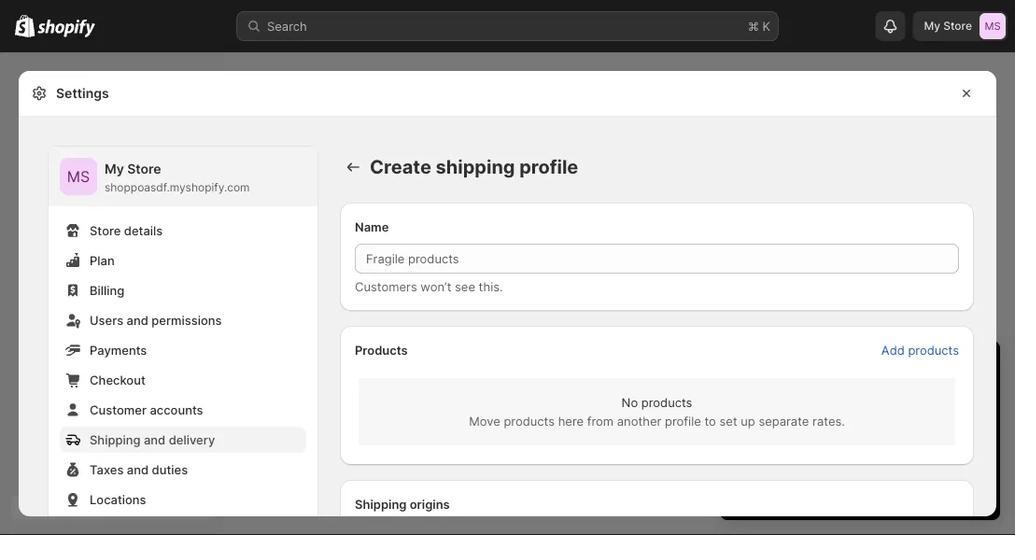 Task type: locate. For each thing, give the bounding box(es) containing it.
your up features
[[951, 429, 977, 443]]

shopify image
[[38, 19, 95, 38]]

store
[[805, 429, 834, 443], [791, 447, 821, 462]]

1 horizontal spatial to
[[874, 429, 886, 443]]

3 days left in your trial button
[[720, 341, 1000, 380]]

no products move products here from another profile to set up separate rates.
[[469, 395, 845, 428]]

store inside to customize your online store and add bonus features
[[791, 447, 821, 462]]

name
[[355, 219, 389, 234]]

1 horizontal spatial store
[[127, 161, 161, 177]]

billing link
[[60, 277, 306, 304]]

shipping left origins
[[355, 497, 407, 511]]

billing
[[90, 283, 124, 297]]

my store image up store details
[[60, 158, 97, 195]]

0 horizontal spatial to
[[705, 414, 716, 428]]

checkout link
[[60, 367, 306, 393]]

products left here
[[504, 414, 555, 428]]

up
[[741, 414, 755, 428]]

1 horizontal spatial your
[[951, 429, 977, 443]]

0 horizontal spatial my store image
[[60, 158, 97, 195]]

products inside button
[[908, 343, 959, 357]]

my store image right my store
[[980, 13, 1006, 39]]

0 horizontal spatial your
[[858, 357, 897, 380]]

and right users
[[127, 313, 148, 327]]

1 vertical spatial products
[[642, 395, 692, 410]]

0 horizontal spatial store
[[90, 223, 121, 238]]

create shipping profile
[[370, 156, 578, 178]]

3 right 'first'
[[780, 410, 787, 425]]

1 vertical spatial to
[[874, 429, 886, 443]]

and inside to customize your online store and add bonus features
[[824, 447, 846, 462]]

my inside my store shoppoasdf.myshopify.com
[[105, 161, 124, 177]]

first 3 months for $1/month
[[754, 410, 911, 425]]

store down "$50 app store credit" link in the bottom right of the page
[[791, 447, 821, 462]]

0 vertical spatial your
[[858, 357, 897, 380]]

0 horizontal spatial 3
[[739, 357, 751, 380]]

1 vertical spatial store
[[127, 161, 161, 177]]

1 horizontal spatial shipping
[[355, 497, 407, 511]]

2 horizontal spatial store
[[944, 19, 972, 33]]

my for my store
[[924, 19, 941, 33]]

locations
[[90, 492, 146, 507]]

your
[[858, 357, 897, 380], [951, 429, 977, 443]]

1 vertical spatial your
[[951, 429, 977, 443]]

your inside to customize your online store and add bonus features
[[951, 429, 977, 443]]

0 vertical spatial 3
[[739, 357, 751, 380]]

store inside my store shoppoasdf.myshopify.com
[[127, 161, 161, 177]]

duties
[[152, 462, 188, 477]]

checkout
[[90, 373, 145, 387]]

and inside "link"
[[127, 313, 148, 327]]

plan link
[[60, 248, 306, 274]]

to
[[705, 414, 716, 428], [874, 429, 886, 443]]

1 vertical spatial 3
[[780, 410, 787, 425]]

products for add
[[908, 343, 959, 357]]

to left the set
[[705, 414, 716, 428]]

store down rates.
[[805, 429, 834, 443]]

shipping
[[436, 156, 515, 178]]

1 horizontal spatial 3
[[780, 410, 787, 425]]

and down 'customer accounts'
[[144, 432, 166, 447]]

to down $1/month
[[874, 429, 886, 443]]

users and permissions
[[90, 313, 222, 327]]

products
[[908, 343, 959, 357], [642, 395, 692, 410], [504, 414, 555, 428]]

store
[[944, 19, 972, 33], [127, 161, 161, 177], [90, 223, 121, 238]]

profile inside no products move products here from another profile to set up separate rates.
[[665, 414, 701, 428]]

profile right another
[[665, 414, 701, 428]]

in
[[837, 357, 853, 380]]

3 days left in your trial element
[[720, 389, 1000, 520]]

move
[[469, 414, 500, 428]]

profile right shipping
[[519, 156, 578, 178]]

3 inside dropdown button
[[739, 357, 751, 380]]

my
[[924, 19, 941, 33], [105, 161, 124, 177]]

store details link
[[60, 218, 306, 244]]

shoppoasdf.myshopify.com
[[105, 181, 250, 194]]

shipping down customer
[[90, 432, 141, 447]]

0 vertical spatial my store image
[[980, 13, 1006, 39]]

shopify image
[[15, 15, 35, 37]]

products up another
[[642, 395, 692, 410]]

products right add
[[908, 343, 959, 357]]

2 vertical spatial products
[[504, 414, 555, 428]]

1 vertical spatial store
[[791, 447, 821, 462]]

customer
[[90, 403, 147, 417]]

shipping inside shop settings menu element
[[90, 432, 141, 447]]

add
[[849, 447, 871, 462]]

0 vertical spatial to
[[705, 414, 716, 428]]

another
[[617, 414, 662, 428]]

separate
[[759, 414, 809, 428]]

your right in
[[858, 357, 897, 380]]

1 vertical spatial shipping
[[355, 497, 407, 511]]

shipping for shipping origins
[[355, 497, 407, 511]]

2 horizontal spatial products
[[908, 343, 959, 357]]

dialog
[[1004, 53, 1015, 535]]

1 vertical spatial my
[[105, 161, 124, 177]]

1 horizontal spatial products
[[642, 395, 692, 410]]

shipping
[[90, 432, 141, 447], [355, 497, 407, 511]]

details
[[124, 223, 163, 238]]

k
[[763, 19, 771, 33]]

0 horizontal spatial profile
[[519, 156, 578, 178]]

and inside 'link'
[[127, 462, 149, 477]]

1 horizontal spatial my
[[924, 19, 941, 33]]

create
[[370, 156, 431, 178]]

and
[[127, 313, 148, 327], [144, 432, 166, 447], [824, 447, 846, 462], [127, 462, 149, 477]]

shop settings menu element
[[49, 147, 318, 535]]

add products button
[[870, 337, 970, 363]]

3 left days on the bottom of the page
[[739, 357, 751, 380]]

0 horizontal spatial my
[[105, 161, 124, 177]]

for
[[837, 410, 853, 425]]

0 vertical spatial my
[[924, 19, 941, 33]]

0 vertical spatial products
[[908, 343, 959, 357]]

1 horizontal spatial my store image
[[980, 13, 1006, 39]]

2 vertical spatial store
[[90, 223, 121, 238]]

permissions
[[152, 313, 222, 327]]

1 vertical spatial profile
[[665, 414, 701, 428]]

3
[[739, 357, 751, 380], [780, 410, 787, 425]]

to inside no products move products here from another profile to set up separate rates.
[[705, 414, 716, 428]]

my for my store shoppoasdf.myshopify.com
[[105, 161, 124, 177]]

my store image
[[980, 13, 1006, 39], [60, 158, 97, 195]]

and right taxes
[[127, 462, 149, 477]]

add
[[882, 343, 905, 357]]

0 vertical spatial store
[[944, 19, 972, 33]]

customers
[[355, 279, 417, 294]]

0 horizontal spatial shipping
[[90, 432, 141, 447]]

0 vertical spatial shipping
[[90, 432, 141, 447]]

add products
[[882, 343, 959, 357]]

delivery
[[169, 432, 215, 447]]

1 vertical spatial my store image
[[60, 158, 97, 195]]

1 horizontal spatial profile
[[665, 414, 701, 428]]

0 vertical spatial profile
[[519, 156, 578, 178]]

and left add
[[824, 447, 846, 462]]

profile
[[519, 156, 578, 178], [665, 414, 701, 428]]



Task type: vqa. For each thing, say whether or not it's contained in the screenshot.
text box
no



Task type: describe. For each thing, give the bounding box(es) containing it.
$50 app store credit link
[[754, 429, 871, 443]]

payments link
[[60, 337, 306, 363]]

store details
[[90, 223, 163, 238]]

and for permissions
[[127, 313, 148, 327]]

products for no
[[642, 395, 692, 410]]

users and permissions link
[[60, 307, 306, 333]]

app
[[780, 429, 802, 443]]

my store
[[924, 19, 972, 33]]

credit
[[838, 429, 871, 443]]

bonus
[[874, 447, 910, 462]]

$50 app store credit
[[754, 429, 871, 443]]

search
[[267, 19, 307, 33]]

here
[[558, 414, 584, 428]]

and for duties
[[127, 462, 149, 477]]

locations link
[[60, 487, 306, 513]]

rates.
[[813, 414, 845, 428]]

from
[[587, 414, 614, 428]]

payments
[[90, 343, 147, 357]]

online
[[754, 447, 788, 462]]

0 vertical spatial store
[[805, 429, 834, 443]]

my store shoppoasdf.myshopify.com
[[105, 161, 250, 194]]

customers won't see this.
[[355, 279, 503, 294]]

months
[[791, 410, 834, 425]]

shipping origins
[[355, 497, 450, 511]]

this.
[[479, 279, 503, 294]]

products
[[355, 343, 408, 357]]

my store image inside shop settings menu element
[[60, 158, 97, 195]]

customer accounts
[[90, 403, 203, 417]]

shipping for shipping and delivery
[[90, 432, 141, 447]]

see
[[455, 279, 475, 294]]

set
[[720, 414, 738, 428]]

ms button
[[60, 158, 97, 195]]

first
[[754, 410, 776, 425]]

taxes and duties
[[90, 462, 188, 477]]

taxes
[[90, 462, 124, 477]]

features
[[913, 447, 960, 462]]

taxes and duties link
[[60, 457, 306, 483]]

⌘
[[748, 19, 759, 33]]

users
[[90, 313, 123, 327]]

days
[[756, 357, 798, 380]]

store for my store shoppoasdf.myshopify.com
[[127, 161, 161, 177]]

customize
[[889, 429, 948, 443]]

to inside to customize your online store and add bonus features
[[874, 429, 886, 443]]

settings
[[56, 85, 109, 101]]

your inside dropdown button
[[858, 357, 897, 380]]

Fragile products text field
[[355, 244, 959, 274]]

no
[[622, 395, 638, 410]]

left
[[803, 357, 832, 380]]

$1/month
[[857, 410, 911, 425]]

trial
[[902, 357, 935, 380]]

store for my store
[[944, 19, 972, 33]]

shipping and delivery link
[[60, 427, 306, 453]]

⌘ k
[[748, 19, 771, 33]]

$50
[[754, 429, 776, 443]]

settings dialog
[[19, 71, 997, 535]]

and for delivery
[[144, 432, 166, 447]]

shipping and delivery
[[90, 432, 215, 447]]

plan
[[90, 253, 115, 268]]

3 days left in your trial
[[739, 357, 935, 380]]

origins
[[410, 497, 450, 511]]

customer accounts link
[[60, 397, 306, 423]]

won't
[[421, 279, 451, 294]]

accounts
[[150, 403, 203, 417]]

0 horizontal spatial products
[[504, 414, 555, 428]]

to customize your online store and add bonus features
[[754, 429, 977, 462]]



